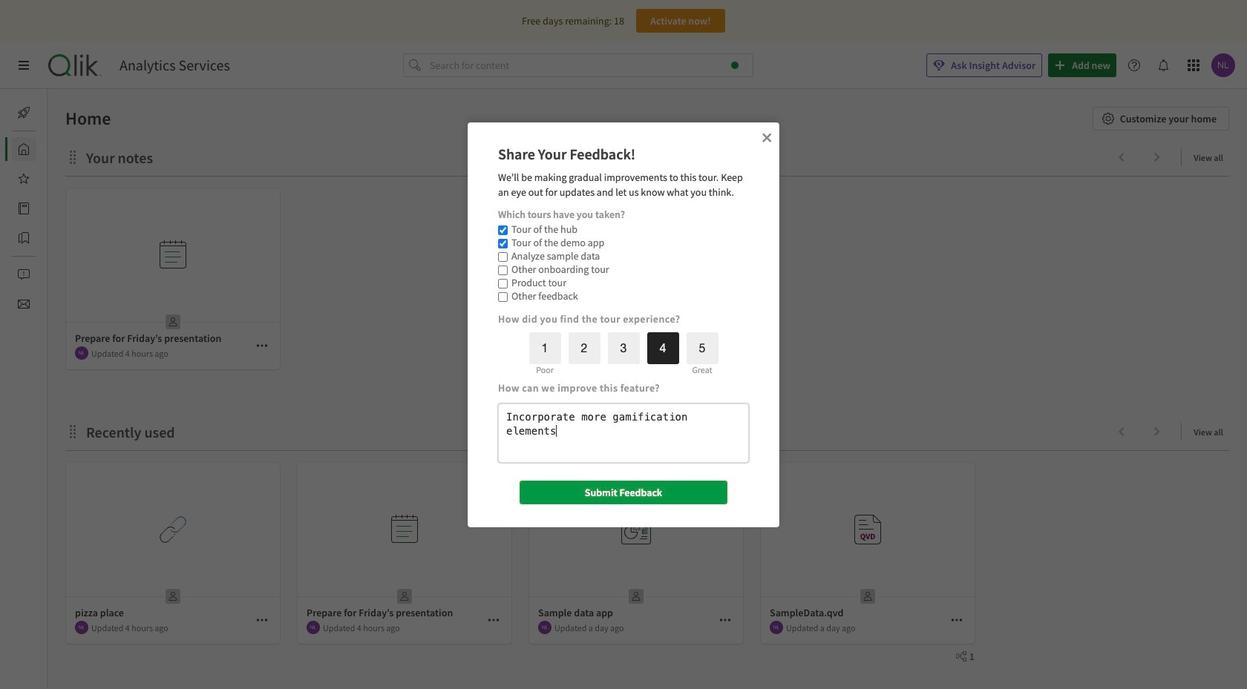 Task type: vqa. For each thing, say whether or not it's contained in the screenshot.
text field
no



Task type: locate. For each thing, give the bounding box(es) containing it.
noah lott element
[[75, 347, 88, 360], [75, 621, 88, 635], [307, 621, 320, 635], [538, 621, 552, 635], [770, 621, 783, 635]]

None checkbox
[[498, 279, 508, 288], [498, 292, 508, 302], [498, 279, 508, 288], [498, 292, 508, 302]]

group
[[498, 222, 617, 303]]

None checkbox
[[498, 225, 508, 235], [498, 239, 508, 248], [498, 252, 508, 262], [498, 265, 508, 275], [498, 225, 508, 235], [498, 239, 508, 248], [498, 252, 508, 262], [498, 265, 508, 275]]

1 vertical spatial move collection image
[[65, 424, 80, 439]]

move collection image
[[65, 150, 80, 164], [65, 424, 80, 439]]

0 vertical spatial move collection image
[[65, 150, 80, 164]]

main content
[[42, 89, 1247, 690]]

option group
[[525, 333, 718, 376]]

dialog
[[468, 122, 779, 528]]

2 move collection image from the top
[[65, 424, 80, 439]]

noah lott image
[[75, 347, 88, 360], [75, 621, 88, 635], [307, 621, 320, 635], [538, 621, 552, 635], [770, 621, 783, 635]]



Task type: describe. For each thing, give the bounding box(es) containing it.
home image
[[18, 143, 30, 155]]

analytics services element
[[120, 56, 230, 74]]

collections image
[[18, 232, 30, 244]]

1 move collection image from the top
[[65, 150, 80, 164]]

favorites image
[[18, 173, 30, 185]]

subscriptions image
[[18, 298, 30, 310]]

open sidebar menu image
[[18, 59, 30, 71]]

getting started image
[[18, 107, 30, 119]]

home badge image
[[731, 62, 739, 69]]

alerts image
[[18, 269, 30, 281]]

navigation pane element
[[0, 95, 48, 322]]

Enter text here... text field
[[498, 404, 749, 463]]

catalog image
[[18, 203, 30, 215]]



